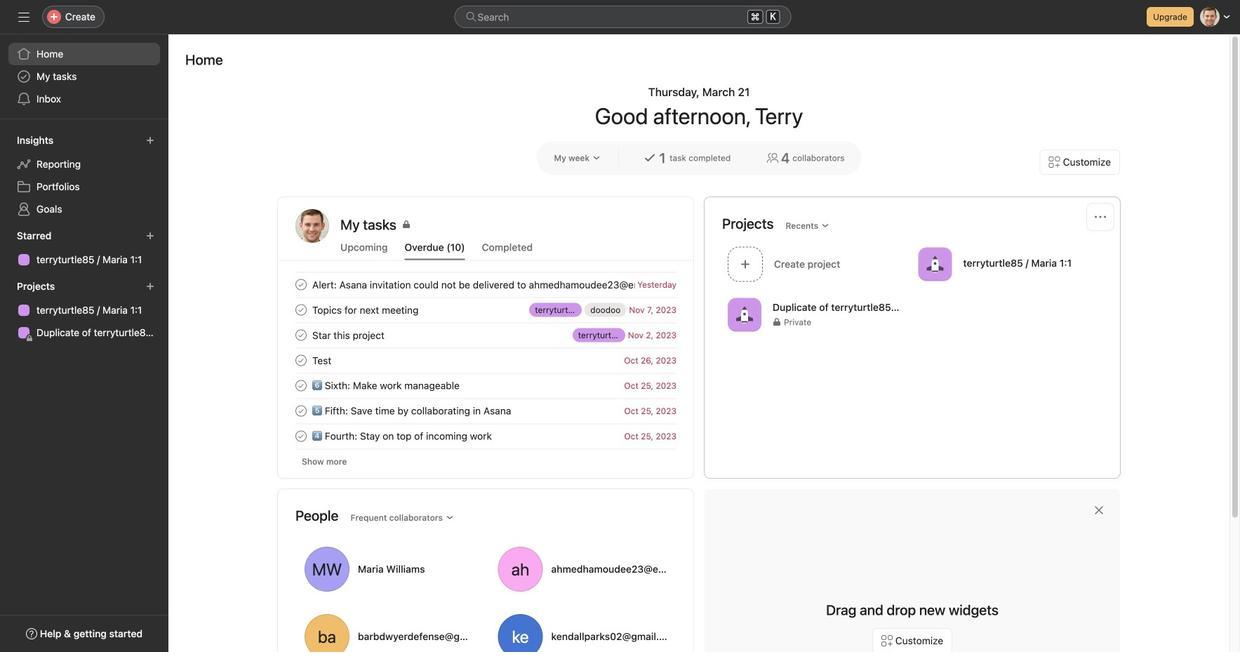 Task type: locate. For each thing, give the bounding box(es) containing it.
hide sidebar image
[[18, 11, 29, 22]]

1 vertical spatial mark complete checkbox
[[293, 403, 310, 420]]

5 mark complete checkbox from the top
[[293, 428, 310, 445]]

add items to starred image
[[146, 232, 155, 240]]

global element
[[0, 34, 169, 119]]

0 vertical spatial mark complete checkbox
[[293, 276, 310, 293]]

mark complete image
[[293, 327, 310, 344], [293, 403, 310, 420]]

Mark complete checkbox
[[293, 276, 310, 293], [293, 403, 310, 420]]

dismiss image
[[1094, 505, 1105, 516]]

0 vertical spatial mark complete image
[[293, 327, 310, 344]]

rocket image
[[927, 256, 944, 273]]

1 mark complete image from the top
[[293, 276, 310, 293]]

new insights image
[[146, 136, 155, 145]]

projects element
[[0, 274, 169, 347]]

list item
[[723, 243, 913, 286], [279, 272, 694, 297], [279, 297, 694, 323], [279, 323, 694, 348], [279, 348, 694, 373], [279, 373, 694, 399], [279, 399, 694, 424], [279, 424, 694, 449]]

1 mark complete checkbox from the top
[[293, 276, 310, 293]]

None field
[[455, 6, 792, 28]]

view profile image
[[296, 209, 329, 243]]

Mark complete checkbox
[[293, 302, 310, 318], [293, 327, 310, 344], [293, 352, 310, 369], [293, 377, 310, 394], [293, 428, 310, 445]]

1 vertical spatial mark complete image
[[293, 403, 310, 420]]

starred element
[[0, 223, 169, 274]]

3 mark complete checkbox from the top
[[293, 352, 310, 369]]

mark complete image
[[293, 276, 310, 293], [293, 302, 310, 318], [293, 352, 310, 369], [293, 377, 310, 394], [293, 428, 310, 445]]



Task type: vqa. For each thing, say whether or not it's contained in the screenshot.
Mark complete option related to Have fun cell
no



Task type: describe. For each thing, give the bounding box(es) containing it.
2 mark complete checkbox from the top
[[293, 403, 310, 420]]

2 mark complete image from the top
[[293, 403, 310, 420]]

2 mark complete image from the top
[[293, 302, 310, 318]]

new project or portfolio image
[[146, 282, 155, 291]]

1 mark complete checkbox from the top
[[293, 302, 310, 318]]

insights element
[[0, 128, 169, 223]]

2 mark complete checkbox from the top
[[293, 327, 310, 344]]

5 mark complete image from the top
[[293, 428, 310, 445]]

actions image
[[1096, 211, 1107, 223]]

rocket image
[[737, 307, 754, 323]]

4 mark complete checkbox from the top
[[293, 377, 310, 394]]

1 mark complete image from the top
[[293, 327, 310, 344]]

3 mark complete image from the top
[[293, 352, 310, 369]]

4 mark complete image from the top
[[293, 377, 310, 394]]

Search tasks, projects, and more text field
[[455, 6, 792, 28]]



